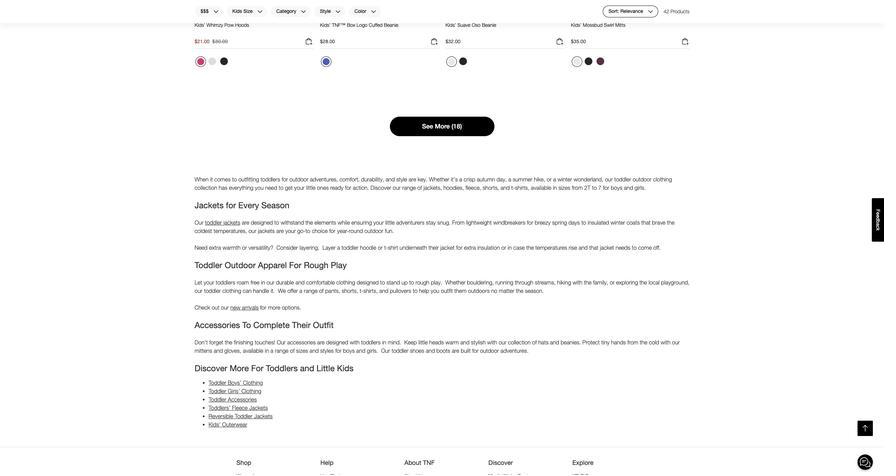 Task type: locate. For each thing, give the bounding box(es) containing it.
from inside when it comes to outfitting toddlers for outdoor adventures, comfort, durability, and style are key. whether it's a crisp autumn day, a summer hike, or a winter wonderland, our toddler outdoor clothing collection has everything you need to get your little ones ready for action. discover our range of jackets, hoodies, fleece, shorts, and t-shirts, available in sizes from 2t to 7 for boys and girls.
[[572, 185, 583, 191]]

pow
[[225, 22, 234, 28]]

shorts, inside when it comes to outfitting toddlers for outdoor adventures, comfort, durability, and style are key. whether it's a crisp autumn day, a summer hike, or a winter wonderland, our toddler outdoor clothing collection has everything you need to get your little ones ready for action. discover our range of jackets, hoodies, fleece, shorts, and t-shirts, available in sizes from 2t to 7 for boys and girls.
[[483, 185, 499, 191]]

and down day,
[[501, 185, 510, 191]]

family,
[[593, 279, 608, 286]]

outdoor
[[225, 260, 256, 270]]

stand
[[387, 279, 400, 286]]

boysenberry gradient floral print image
[[597, 58, 604, 65]]

0 horizontal spatial shirts,
[[364, 288, 378, 294]]

3 tnf black image from the left
[[585, 58, 592, 65]]

relevance
[[621, 8, 643, 14]]

2 vertical spatial range
[[275, 348, 289, 354]]

0 horizontal spatial collection
[[195, 185, 217, 191]]

kids' left mossbud
[[571, 22, 582, 28]]

1 vertical spatial jackets
[[258, 228, 275, 234]]

1 tnf black radio from the left
[[458, 56, 469, 67]]

1 vertical spatial you
[[431, 288, 440, 294]]

up
[[402, 279, 408, 286]]

2 horizontal spatial t-
[[511, 185, 515, 191]]

clothing right the boys'
[[243, 380, 263, 386]]

0 horizontal spatial $choose color$ option group
[[195, 56, 230, 70]]

0 horizontal spatial designed
[[251, 219, 273, 226]]

you
[[255, 185, 264, 191], [431, 288, 440, 294]]

available inside don't forget the finishing touches! our accessories are designed with toddlers in mind.  keep little heads warm and stylish with our collection of hats and beanies. protect tiny hands from the cold with our mittens and gloves, available in a range of sizes and styles for boys and girls.  our toddler shoes and boots are built for outdoor adventures.
[[243, 348, 263, 354]]

to left stand
[[380, 279, 385, 286]]

1 vertical spatial clothing
[[336, 279, 355, 286]]

3 kids' from the left
[[446, 22, 456, 28]]

2 vertical spatial discover
[[489, 459, 513, 467]]

0 vertical spatial that
[[642, 219, 651, 226]]

1 vertical spatial shirts,
[[364, 288, 378, 294]]

0 horizontal spatial for
[[251, 363, 264, 373]]

clothing inside when it comes to outfitting toddlers for outdoor adventures, comfort, durability, and style are key. whether it's a crisp autumn day, a summer hike, or a winter wonderland, our toddler outdoor clothing collection has everything you need to get your little ones ready for action. discover our range of jackets, hoodies, fleece, shorts, and t-shirts, available in sizes from 2t to 7 for boys and girls.
[[653, 176, 672, 183]]

kids' for kids' suave oso beanie
[[446, 22, 456, 28]]

tnf black radio right gardenia white option
[[458, 56, 469, 67]]

season
[[261, 200, 290, 210]]

from right hands
[[628, 339, 639, 346]]

0 vertical spatial winter
[[558, 176, 572, 183]]

ones
[[317, 185, 329, 191]]

boys inside when it comes to outfitting toddlers for outdoor adventures, comfort, durability, and style are key. whether it's a crisp autumn day, a summer hike, or a winter wonderland, our toddler outdoor clothing collection has everything you need to get your little ones ready for action. discover our range of jackets, hoodies, fleece, shorts, and t-shirts, available in sizes from 2t to 7 for boys and girls.
[[611, 185, 623, 191]]

jackets for every season
[[195, 200, 290, 210]]

tnf
[[423, 459, 435, 467]]

1 e from the top
[[876, 212, 881, 215]]

beanie inside button
[[482, 22, 496, 28]]

1 horizontal spatial range
[[304, 288, 318, 294]]

shorts, down autumn
[[483, 185, 499, 191]]

1 vertical spatial from
[[628, 339, 639, 346]]

0 horizontal spatial from
[[572, 185, 583, 191]]

choice
[[312, 228, 328, 234]]

toddler down need
[[195, 260, 222, 270]]

needs
[[616, 245, 631, 251]]

logo
[[357, 22, 368, 28]]

0 horizontal spatial range
[[275, 348, 289, 354]]

from inside don't forget the finishing touches! our accessories are designed with toddlers in mind.  keep little heads warm and stylish with our collection of hats and beanies. protect tiny hands from the cold with our mittens and gloves, available in a range of sizes and styles for boys and girls.  our toddler shoes and boots are built for outdoor adventures.
[[628, 339, 639, 346]]

kids' left tnf™
[[320, 22, 331, 28]]

exploring
[[616, 279, 638, 286]]

shirts,
[[515, 185, 530, 191], [364, 288, 378, 294]]

2 tnf black image from the left
[[459, 58, 467, 65]]

0 horizontal spatial tnf black image
[[220, 58, 228, 65]]

0 vertical spatial shirts,
[[515, 185, 530, 191]]

and down heads
[[426, 348, 435, 354]]

e up b
[[876, 215, 881, 218]]

2 horizontal spatial clothing
[[653, 176, 672, 183]]

about tnf
[[405, 459, 435, 467]]

1 horizontal spatial designed
[[326, 339, 348, 346]]

0 vertical spatial you
[[255, 185, 264, 191]]

more inside button
[[435, 123, 450, 130]]

1 horizontal spatial you
[[431, 288, 440, 294]]

are left key.
[[409, 176, 416, 183]]

extra
[[209, 245, 221, 251], [464, 245, 476, 251]]

a down year- at the left top of the page
[[337, 245, 340, 251]]

tnf black image
[[220, 58, 228, 65], [459, 58, 467, 65], [585, 58, 592, 65]]

to
[[242, 320, 251, 330]]

1 horizontal spatial shirts,
[[515, 185, 530, 191]]

1 vertical spatial collection
[[508, 339, 531, 346]]

category
[[276, 8, 296, 14]]

0 horizontal spatial tnf black radio
[[458, 56, 469, 67]]

toddler girls' clothing link
[[209, 388, 261, 394]]

0 horizontal spatial our
[[195, 219, 204, 226]]

more up toddler boys' clothing link
[[230, 363, 249, 373]]

with inside let your toddlers roam free in our durable and comfortable clothing designed to stand up to rough play.  whether bouldering, running through streams, hiking with the family, or exploring the local playground, our toddler clothing can handle it.  we offer a range of pants, shorts, t-shirts, and pullovers to help you outfit them outdoors no matter the season.
[[573, 279, 583, 286]]

discover inside when it comes to outfitting toddlers for outdoor adventures, comfort, durability, and style are key. whether it's a crisp autumn day, a summer hike, or a winter wonderland, our toddler outdoor clothing collection has everything you need to get your little ones ready for action. discover our range of jackets, hoodies, fleece, shorts, and t-shirts, available in sizes from 2t to 7 for boys and girls.
[[371, 185, 391, 191]]

matter
[[499, 288, 515, 294]]

1 vertical spatial toddlers
[[216, 279, 235, 286]]

1 horizontal spatial that
[[642, 219, 651, 226]]

the right brave at the right top
[[667, 219, 675, 226]]

toddler inside let your toddlers roam free in our durable and comfortable clothing designed to stand up to rough play.  whether bouldering, running through streams, hiking with the family, or exploring the local playground, our toddler clothing can handle it.  we offer a range of pants, shorts, t-shirts, and pullovers to help you outfit them outdoors no matter the season.
[[204, 288, 221, 294]]

to right up
[[409, 279, 414, 286]]

durability,
[[361, 176, 384, 183]]

1 horizontal spatial our
[[277, 339, 286, 346]]

1 horizontal spatial girls.
[[635, 185, 646, 191]]

toddler up out
[[204, 288, 221, 294]]

0 horizontal spatial jacket
[[441, 245, 455, 251]]

t- inside let your toddlers roam free in our durable and comfortable clothing designed to stand up to rough play.  whether bouldering, running through streams, hiking with the family, or exploring the local playground, our toddler clothing can handle it.  we offer a range of pants, shorts, t-shirts, and pullovers to help you outfit them outdoors no matter the season.
[[360, 288, 364, 294]]

outfit
[[441, 288, 453, 294]]

2 horizontal spatial little
[[419, 339, 428, 346]]

1 horizontal spatial toddlers
[[261, 176, 280, 183]]

0 horizontal spatial toddlers
[[216, 279, 235, 286]]

gardenia white image for $35.00
[[574, 58, 581, 65]]

extra left insulation
[[464, 245, 476, 251]]

tnf black radio for $32.00
[[458, 56, 469, 67]]

kids' left suave
[[446, 22, 456, 28]]

the left "local"
[[640, 279, 647, 286]]

kids' for kids' whimzy pow hoods
[[195, 22, 205, 28]]

1 horizontal spatial jacket
[[600, 245, 614, 251]]

kids size
[[232, 8, 253, 14]]

more
[[435, 123, 450, 130], [230, 363, 249, 373]]

tnf black image right gardenia white radio
[[585, 58, 592, 65]]

toddler inside don't forget the finishing touches! our accessories are designed with toddlers in mind.  keep little heads warm and stylish with our collection of hats and beanies. protect tiny hands from the cold with our mittens and gloves, available in a range of sizes and styles for boys and girls.  our toddler shoes and boots are built for outdoor adventures.
[[392, 348, 409, 354]]

beanie right cuffed
[[384, 22, 398, 28]]

0 horizontal spatial kids
[[232, 8, 242, 14]]

kids' down $$$
[[195, 22, 205, 28]]

of inside when it comes to outfitting toddlers for outdoor adventures, comfort, durability, and style are key. whether it's a crisp autumn day, a summer hike, or a winter wonderland, our toddler outdoor clothing collection has everything you need to get your little ones ready for action. discover our range of jackets, hoodies, fleece, shorts, and t-shirts, available in sizes from 2t to 7 for boys and girls.
[[418, 185, 422, 191]]

hoodies,
[[444, 185, 464, 191]]

shorts, inside let your toddlers roam free in our durable and comfortable clothing designed to stand up to rough play.  whether bouldering, running through streams, hiking with the family, or exploring the local playground, our toddler clothing can handle it.  we offer a range of pants, shorts, t-shirts, and pullovers to help you outfit them outdoors no matter the season.
[[342, 288, 358, 294]]

toddler down mind. in the left bottom of the page
[[392, 348, 409, 354]]

0 vertical spatial sizes
[[559, 185, 571, 191]]

4 kids' from the left
[[571, 22, 582, 28]]

gardenia white image
[[448, 58, 455, 65], [574, 58, 581, 65]]

our inside are designed to withstand the elements while ensuring your little adventurers stay snug. from lightweight windbreakers for breezy spring days to insulated winter coats that brave the coldest temperatures, our jackets are your go-to choice for year-round outdoor fun.
[[249, 228, 256, 234]]

a right the offer
[[300, 288, 302, 294]]

durable
[[276, 279, 294, 286]]

a inside don't forget the finishing touches! our accessories are designed with toddlers in mind.  keep little heads warm and stylish with our collection of hats and beanies. protect tiny hands from the cold with our mittens and gloves, available in a range of sizes and styles for boys and girls.  our toddler shoes and boots are built for outdoor adventures.
[[271, 348, 273, 354]]

2 tnf black radio from the left
[[583, 56, 594, 67]]

kids' inside button
[[320, 22, 331, 28]]

sizes down accessories
[[296, 348, 308, 354]]

tnf black image right gardenia white option
[[459, 58, 467, 65]]

jackets
[[224, 219, 240, 226], [258, 228, 275, 234]]

or inside let your toddlers roam free in our durable and comfortable clothing designed to stand up to rough play.  whether bouldering, running through streams, hiking with the family, or exploring the local playground, our toddler clothing can handle it.  we offer a range of pants, shorts, t-shirts, and pullovers to help you outfit them outdoors no matter the season.
[[610, 279, 615, 286]]

toddler down the fleece
[[235, 413, 253, 420]]

1 vertical spatial kids
[[337, 363, 354, 373]]

0 horizontal spatial shorts,
[[342, 288, 358, 294]]

range inside don't forget the finishing touches! our accessories are designed with toddlers in mind.  keep little heads warm and stylish with our collection of hats and beanies. protect tiny hands from the cold with our mittens and gloves, available in a range of sizes and styles for boys and girls.  our toddler shoes and boots are built for outdoor adventures.
[[275, 348, 289, 354]]

kids' whimzy pow hoods button
[[195, 22, 249, 35]]

t- down "summer"
[[511, 185, 515, 191]]

1 horizontal spatial available
[[531, 185, 552, 191]]

offer
[[287, 288, 298, 294]]

kids' mossbud swirl mitts image
[[571, 0, 690, 16]]

1 horizontal spatial boys
[[611, 185, 623, 191]]

jackets right the fleece
[[249, 405, 268, 411]]

0 horizontal spatial clothing
[[222, 288, 241, 294]]

1 vertical spatial range
[[304, 288, 318, 294]]

little inside are designed to withstand the elements while ensuring your little adventurers stay snug. from lightweight windbreakers for breezy spring days to insulated winter coats that brave the coldest temperatures, our jackets are your go-to choice for year-round outdoor fun.
[[386, 219, 395, 226]]

beanie inside button
[[384, 22, 398, 28]]

0 horizontal spatial t-
[[360, 288, 364, 294]]

0 vertical spatial shorts,
[[483, 185, 499, 191]]

are up temperatures, at the top of page
[[242, 219, 249, 226]]

kids right little
[[337, 363, 354, 373]]

1 vertical spatial winter
[[611, 219, 625, 226]]

1 kids' from the left
[[195, 22, 205, 28]]

our toddler jackets
[[195, 219, 240, 226]]

our right out
[[221, 305, 229, 311]]

range up toddlers
[[275, 348, 289, 354]]

of down 'comfortable'
[[319, 288, 324, 294]]

solar blue image
[[323, 58, 330, 65]]

gardenia white image down $32.00
[[448, 58, 455, 65]]

collection inside don't forget the finishing touches! our accessories are designed with toddlers in mind.  keep little heads warm and stylish with our collection of hats and beanies. protect tiny hands from the cold with our mittens and gloves, available in a range of sizes and styles for boys and girls.  our toddler shoes and boots are built for outdoor adventures.
[[508, 339, 531, 346]]

clothing right girls'
[[242, 388, 261, 394]]

boots
[[437, 348, 450, 354]]

jackets down toddlers' fleece jackets link
[[254, 413, 273, 420]]

42
[[664, 8, 669, 14]]

2 vertical spatial toddlers
[[361, 339, 381, 346]]

0 vertical spatial boys
[[611, 185, 623, 191]]

$choose color$ option group for suave
[[446, 56, 469, 70]]

1 vertical spatial sizes
[[296, 348, 308, 354]]

kids' for kids' mossbud swirl mitts
[[571, 22, 582, 28]]

free
[[251, 279, 260, 286]]

sizes left 2t
[[559, 185, 571, 191]]

shirts, left pullovers
[[364, 288, 378, 294]]

toddlers inside let your toddlers roam free in our durable and comfortable clothing designed to stand up to rough play.  whether bouldering, running through streams, hiking with the family, or exploring the local playground, our toddler clothing can handle it.  we offer a range of pants, shorts, t-shirts, and pullovers to help you outfit them outdoors no matter the season.
[[216, 279, 235, 286]]

toddler
[[615, 176, 631, 183], [205, 219, 222, 226], [342, 245, 359, 251], [204, 288, 221, 294], [392, 348, 409, 354]]

snug.
[[437, 219, 451, 226]]

1 extra from the left
[[209, 245, 221, 251]]

Gardenia White radio
[[572, 57, 582, 67]]

more left '(18)'
[[435, 123, 450, 130]]

underneath
[[400, 245, 427, 251]]

you inside let your toddlers roam free in our durable and comfortable clothing designed to stand up to rough play.  whether bouldering, running through streams, hiking with the family, or exploring the local playground, our toddler clothing can handle it.  we offer a range of pants, shorts, t-shirts, and pullovers to help you outfit them outdoors no matter the season.
[[431, 288, 440, 294]]

hands
[[611, 339, 626, 346]]

2 horizontal spatial designed
[[357, 279, 379, 286]]

0 vertical spatial designed
[[251, 219, 273, 226]]

boys right styles
[[343, 348, 355, 354]]

you left "need" on the top left
[[255, 185, 264, 191]]

42 products status
[[664, 6, 690, 17]]

1 vertical spatial designed
[[357, 279, 379, 286]]

or right family,
[[610, 279, 615, 286]]

0 horizontal spatial jackets
[[224, 219, 240, 226]]

available down hike, in the right top of the page
[[531, 185, 552, 191]]

see more (18)
[[422, 123, 462, 130]]

off.
[[654, 245, 661, 251]]

1 horizontal spatial tnf black image
[[459, 58, 467, 65]]

1 vertical spatial our
[[277, 339, 286, 346]]

it
[[210, 176, 213, 183]]

2 vertical spatial little
[[419, 339, 428, 346]]

1 horizontal spatial jackets
[[258, 228, 275, 234]]

1 horizontal spatial gardenia white image
[[574, 58, 581, 65]]

toddlers left mind. in the left bottom of the page
[[361, 339, 381, 346]]

built
[[461, 348, 471, 354]]

designed down every
[[251, 219, 273, 226]]

their
[[292, 320, 311, 330]]

for up durable
[[289, 260, 302, 270]]

shirts, down "summer"
[[515, 185, 530, 191]]

0 vertical spatial toddlers
[[261, 176, 280, 183]]

toddler accessories link
[[209, 397, 257, 403]]

2 extra from the left
[[464, 245, 476, 251]]

jackets up temperatures, at the top of page
[[224, 219, 240, 226]]

toddlers inside don't forget the finishing touches! our accessories are designed with toddlers in mind.  keep little heads warm and stylish with our collection of hats and beanies. protect tiny hands from the cold with our mittens and gloves, available in a range of sizes and styles for boys and girls.  our toddler shoes and boots are built for outdoor adventures.
[[361, 339, 381, 346]]

0 horizontal spatial gardenia white image
[[448, 58, 455, 65]]

2 horizontal spatial range
[[402, 185, 416, 191]]

Mr. Pink radio
[[195, 57, 206, 67]]

our right cold
[[672, 339, 680, 346]]

hoodie
[[360, 245, 376, 251]]

and right rise
[[579, 245, 588, 251]]

0 vertical spatial for
[[289, 260, 302, 270]]

accessories inside toddler boys' clothing toddler girls' clothing toddler accessories toddlers' fleece jackets reversible toddler jackets kids' outerwear
[[228, 397, 257, 403]]

in inside when it comes to outfitting toddlers for outdoor adventures, comfort, durability, and style are key. whether it's a crisp autumn day, a summer hike, or a winter wonderland, our toddler outdoor clothing collection has everything you need to get your little ones ready for action. discover our range of jackets, hoodies, fleece, shorts, and t-shirts, available in sizes from 2t to 7 for boys and girls.
[[553, 185, 557, 191]]

our up 'coldest' on the left
[[195, 219, 204, 226]]

or inside when it comes to outfitting toddlers for outdoor adventures, comfort, durability, and style are key. whether it's a crisp autumn day, a summer hike, or a winter wonderland, our toddler outdoor clothing collection has everything you need to get your little ones ready for action. discover our range of jackets, hoodies, fleece, shorts, and t-shirts, available in sizes from 2t to 7 for boys and girls.
[[547, 176, 552, 183]]

for left every
[[226, 200, 236, 210]]

help
[[321, 459, 334, 467]]

our up versatility?
[[249, 228, 256, 234]]

toddler right wonderland,
[[615, 176, 631, 183]]

our inside don't forget the finishing touches! our accessories are designed with toddlers in mind.  keep little heads warm and stylish with our collection of hats and beanies. protect tiny hands from the cold with our mittens and gloves, available in a range of sizes and styles for boys and girls.  our toddler shoes and boots are built for outdoor adventures.
[[277, 339, 286, 346]]

0 horizontal spatial girls.
[[367, 348, 378, 354]]

0 vertical spatial t-
[[511, 185, 515, 191]]

k
[[876, 228, 881, 231]]

kids' inside button
[[571, 22, 582, 28]]

0 vertical spatial jackets
[[224, 219, 240, 226]]

gardenia white image inside gardenia white radio
[[574, 58, 581, 65]]

0 vertical spatial clothing
[[243, 380, 263, 386]]

toddlers up "need" on the top left
[[261, 176, 280, 183]]

range inside let your toddlers roam free in our durable and comfortable clothing designed to stand up to rough play.  whether bouldering, running through streams, hiking with the family, or exploring the local playground, our toddler clothing can handle it.  we offer a range of pants, shorts, t-shirts, and pullovers to help you outfit them outdoors no matter the season.
[[304, 288, 318, 294]]

and left style
[[386, 176, 395, 183]]

TNF Black radio
[[458, 56, 469, 67], [583, 56, 594, 67]]

tiny
[[602, 339, 610, 346]]

2 gardenia white image from the left
[[574, 58, 581, 65]]

2 $choose color$ option group from the left
[[446, 56, 469, 70]]

2 beanie from the left
[[482, 22, 496, 28]]

0 vertical spatial girls.
[[635, 185, 646, 191]]

our right touches!
[[277, 339, 286, 346]]

shorts, right pants,
[[342, 288, 358, 294]]

1 gardenia white image from the left
[[448, 58, 455, 65]]

0 horizontal spatial sizes
[[296, 348, 308, 354]]

toddler inside when it comes to outfitting toddlers for outdoor adventures, comfort, durability, and style are key. whether it's a crisp autumn day, a summer hike, or a winter wonderland, our toddler outdoor clothing collection has everything you need to get your little ones ready for action. discover our range of jackets, hoodies, fleece, shorts, and t-shirts, available in sizes from 2t to 7 for boys and girls.
[[615, 176, 631, 183]]

our
[[195, 219, 204, 226], [277, 339, 286, 346]]

are
[[409, 176, 416, 183], [242, 219, 249, 226], [276, 228, 284, 234], [317, 339, 325, 346], [452, 348, 459, 354]]

0 vertical spatial our
[[195, 219, 204, 226]]

when it comes to outfitting toddlers for outdoor adventures, comfort, durability, and style are key. whether it's a crisp autumn day, a summer hike, or a winter wonderland, our toddler outdoor clothing collection has everything you need to get your little ones ready for action. discover our range of jackets, hoodies, fleece, shorts, and t-shirts, available in sizes from 2t to 7 for boys and girls.
[[195, 176, 672, 191]]

and right 7
[[624, 185, 633, 191]]

a inside button
[[876, 223, 881, 226]]

or right insulation
[[502, 245, 506, 251]]

cuffed
[[369, 22, 383, 28]]

insulated
[[588, 219, 609, 226]]

to left get
[[279, 185, 284, 191]]

0 vertical spatial available
[[531, 185, 552, 191]]

t- down the fun.
[[384, 245, 388, 251]]

day,
[[497, 176, 507, 183]]

2 kids' from the left
[[320, 22, 331, 28]]

collection up 'adventures.'
[[508, 339, 531, 346]]

$choose color$ option group for mossbud
[[571, 56, 607, 70]]

0 horizontal spatial available
[[243, 348, 263, 354]]

tnf light grey heather image
[[208, 58, 216, 65]]

2t
[[585, 185, 591, 191]]

boys'
[[228, 380, 241, 386]]

2 e from the top
[[876, 215, 881, 218]]

1 vertical spatial discover
[[195, 363, 227, 373]]

the up go- on the left top
[[306, 219, 313, 226]]

$32.00 button
[[446, 37, 564, 49]]

your right get
[[294, 185, 305, 191]]

for up get
[[282, 176, 288, 183]]

$35.00 button
[[571, 37, 690, 49]]

1 vertical spatial shorts,
[[342, 288, 358, 294]]

designed up styles
[[326, 339, 348, 346]]

2 vertical spatial clothing
[[222, 288, 241, 294]]

$choose color$ option group
[[195, 56, 230, 70], [446, 56, 469, 70], [571, 56, 607, 70]]

go-
[[297, 228, 306, 234]]

1 vertical spatial clothing
[[242, 388, 261, 394]]

jackets up versatility?
[[258, 228, 275, 234]]

0 vertical spatial more
[[435, 123, 450, 130]]

2 horizontal spatial $choose color$ option group
[[571, 56, 607, 70]]

0 vertical spatial collection
[[195, 185, 217, 191]]

jacket left needs
[[600, 245, 614, 251]]

you inside when it comes to outfitting toddlers for outdoor adventures, comfort, durability, and style are key. whether it's a crisp autumn day, a summer hike, or a winter wonderland, our toddler outdoor clothing collection has everything you need to get your little ones ready for action. discover our range of jackets, hoodies, fleece, shorts, and t-shirts, available in sizes from 2t to 7 for boys and girls.
[[255, 185, 264, 191]]

tnf black image inside radio
[[220, 58, 228, 65]]

1 beanie from the left
[[384, 22, 398, 28]]

2 horizontal spatial toddlers
[[361, 339, 381, 346]]

0 horizontal spatial discover
[[195, 363, 227, 373]]

0 vertical spatial range
[[402, 185, 416, 191]]

fun.
[[385, 228, 394, 234]]

0 horizontal spatial you
[[255, 185, 264, 191]]

3 $choose color$ option group from the left
[[571, 56, 607, 70]]

1 tnf black image from the left
[[220, 58, 228, 65]]

1 horizontal spatial winter
[[611, 219, 625, 226]]

0 horizontal spatial more
[[230, 363, 249, 373]]

mittens
[[195, 348, 212, 354]]

2 jacket from the left
[[600, 245, 614, 251]]

toddlers'
[[209, 405, 231, 411]]

toddlers' fleece jackets link
[[209, 405, 268, 411]]

e up d
[[876, 212, 881, 215]]

the up gloves,
[[225, 339, 232, 346]]

$32.00
[[446, 38, 461, 44]]

accessories
[[195, 320, 240, 330], [228, 397, 257, 403]]

1 horizontal spatial extra
[[464, 245, 476, 251]]

1 $choose color$ option group from the left
[[195, 56, 230, 70]]

main content
[[0, 0, 884, 447]]

1 horizontal spatial clothing
[[336, 279, 355, 286]]

f e e d b a c k
[[876, 209, 881, 231]]

that right coats
[[642, 219, 651, 226]]

gardenia white image inside gardenia white option
[[448, 58, 455, 65]]

1 horizontal spatial little
[[386, 219, 395, 226]]

2 vertical spatial t-
[[360, 288, 364, 294]]

of down key.
[[418, 185, 422, 191]]

2 horizontal spatial discover
[[489, 459, 513, 467]]

1 horizontal spatial tnf black radio
[[583, 56, 594, 67]]

style button
[[314, 6, 346, 17]]

boys right 7
[[611, 185, 623, 191]]

1 vertical spatial girls.
[[367, 348, 378, 354]]

outdoors
[[468, 288, 490, 294]]

1 vertical spatial accessories
[[228, 397, 257, 403]]

$30.00
[[212, 38, 228, 44]]

little left ones
[[306, 185, 316, 191]]



Task type: vqa. For each thing, say whether or not it's contained in the screenshot.
RANGE
yes



Task type: describe. For each thing, give the bounding box(es) containing it.
from
[[452, 219, 465, 226]]

stay
[[426, 219, 436, 226]]

play.
[[431, 279, 442, 286]]

kids' for kids' tnf™ box logo cuffed beanie
[[320, 22, 331, 28]]

the right case
[[526, 245, 534, 251]]

t- inside when it comes to outfitting toddlers for outdoor adventures, comfort, durability, and style are key. whether it's a crisp autumn day, a summer hike, or a winter wonderland, our toddler outdoor clothing collection has everything you need to get your little ones ready for action. discover our range of jackets, hoodies, fleece, shorts, and t-shirts, available in sizes from 2t to 7 for boys and girls.
[[511, 185, 515, 191]]

Solar Blue radio
[[321, 57, 331, 67]]

pullovers
[[390, 288, 411, 294]]

your down withstand
[[285, 228, 296, 234]]

shirts, inside when it comes to outfitting toddlers for outdoor adventures, comfort, durability, and style are key. whether it's a crisp autumn day, a summer hike, or a winter wonderland, our toddler outdoor clothing collection has everything you need to get your little ones ready for action. discover our range of jackets, hoodies, fleece, shorts, and t-shirts, available in sizes from 2t to 7 for boys and girls.
[[515, 185, 530, 191]]

see
[[422, 123, 433, 130]]

jackets,
[[424, 185, 442, 191]]

boys inside don't forget the finishing touches! our accessories are designed with toddlers in mind.  keep little heads warm and stylish with our collection of hats and beanies. protect tiny hands from the cold with our mittens and gloves, available in a range of sizes and styles for boys and girls.  our toddler shoes and boots are built for outdoor adventures.
[[343, 348, 355, 354]]

for left breezy
[[527, 219, 533, 226]]

tnf black radio for $35.00
[[583, 56, 594, 67]]

our down style
[[393, 185, 401, 191]]

designed inside don't forget the finishing touches! our accessories are designed with toddlers in mind.  keep little heads warm and stylish with our collection of hats and beanies. protect tiny hands from the cold with our mittens and gloves, available in a range of sizes and styles for boys and girls.  our toddler shoes and boots are built for outdoor adventures.
[[326, 339, 348, 346]]

a inside let your toddlers roam free in our durable and comfortable clothing designed to stand up to rough play.  whether bouldering, running through streams, hiking with the family, or exploring the local playground, our toddler clothing can handle it.  we offer a range of pants, shorts, t-shirts, and pullovers to help you outfit them outdoors no matter the season.
[[300, 288, 302, 294]]

options.
[[282, 305, 301, 311]]

shop
[[237, 459, 251, 467]]

toddler jackets link
[[205, 219, 240, 226]]

your inside let your toddlers roam free in our durable and comfortable clothing designed to stand up to rough play.  whether bouldering, running through streams, hiking with the family, or exploring the local playground, our toddler clothing can handle it.  we offer a range of pants, shorts, t-shirts, and pullovers to help you outfit them outdoors no matter the season.
[[204, 279, 214, 286]]

breezy
[[535, 219, 551, 226]]

tnf black image for $32.00
[[459, 58, 467, 65]]

kids' mossbud swirl mitts button
[[571, 22, 626, 35]]

little
[[317, 363, 335, 373]]

forget
[[209, 339, 223, 346]]

little inside when it comes to outfitting toddlers for outdoor adventures, comfort, durability, and style are key. whether it's a crisp autumn day, a summer hike, or a winter wonderland, our toddler outdoor clothing collection has everything you need to get your little ones ready for action. discover our range of jackets, hoodies, fleece, shorts, and t-shirts, available in sizes from 2t to 7 for boys and girls.
[[306, 185, 316, 191]]

comes
[[214, 176, 231, 183]]

that inside are designed to withstand the elements while ensuring your little adventurers stay snug. from lightweight windbreakers for breezy spring days to insulated winter coats that brave the coldest temperatures, our jackets are your go-to choice for year-round outdoor fun.
[[642, 219, 651, 226]]

our right wonderland,
[[605, 176, 613, 183]]

and down stand
[[379, 288, 389, 294]]

sizes inside when it comes to outfitting toddlers for outdoor adventures, comfort, durability, and style are key. whether it's a crisp autumn day, a summer hike, or a winter wonderland, our toddler outdoor clothing collection has everything you need to get your little ones ready for action. discover our range of jackets, hoodies, fleece, shorts, and t-shirts, available in sizes from 2t to 7 for boys and girls.
[[559, 185, 571, 191]]

it's
[[451, 176, 458, 183]]

1 vertical spatial jackets
[[249, 405, 268, 411]]

$21.00
[[195, 38, 210, 44]]

color button
[[349, 6, 381, 17]]

for down from
[[456, 245, 463, 251]]

to left withstand
[[274, 219, 279, 226]]

reversible toddler jackets link
[[209, 413, 273, 420]]

available inside when it comes to outfitting toddlers for outdoor adventures, comfort, durability, and style are key. whether it's a crisp autumn day, a summer hike, or a winter wonderland, our toddler outdoor clothing collection has everything you need to get your little ones ready for action. discover our range of jackets, hoodies, fleece, shorts, and t-shirts, available in sizes from 2t to 7 for boys and girls.
[[531, 185, 552, 191]]

0 vertical spatial accessories
[[195, 320, 240, 330]]

$choose color$ option group for whimzy
[[195, 56, 230, 70]]

new
[[230, 305, 240, 311]]

designed inside let your toddlers roam free in our durable and comfortable clothing designed to stand up to rough play.  whether bouldering, running through streams, hiking with the family, or exploring the local playground, our toddler clothing can handle it.  we offer a range of pants, shorts, t-shirts, and pullovers to help you outfit them outdoors no matter the season.
[[357, 279, 379, 286]]

to left 7
[[592, 185, 597, 191]]

bouldering,
[[467, 279, 494, 286]]

42 products
[[664, 8, 690, 14]]

our up 'adventures.'
[[499, 339, 507, 346]]

fleece,
[[466, 185, 481, 191]]

discover for discover
[[489, 459, 513, 467]]

outerwear
[[222, 422, 247, 428]]

your inside when it comes to outfitting toddlers for outdoor adventures, comfort, durability, and style are key. whether it's a crisp autumn day, a summer hike, or a winter wonderland, our toddler outdoor clothing collection has everything you need to get your little ones ready for action. discover our range of jackets, hoodies, fleece, shorts, and t-shirts, available in sizes from 2t to 7 for boys and girls.
[[294, 185, 305, 191]]

arrivals
[[242, 305, 259, 311]]

outdoor inside don't forget the finishing touches! our accessories are designed with toddlers in mind.  keep little heads warm and stylish with our collection of hats and beanies. protect tiny hands from the cold with our mittens and gloves, available in a range of sizes and styles for boys and girls.  our toddler shoes and boots are built for outdoor adventures.
[[480, 348, 499, 354]]

toddlers inside when it comes to outfitting toddlers for outdoor adventures, comfort, durability, and style are key. whether it's a crisp autumn day, a summer hike, or a winter wonderland, our toddler outdoor clothing collection has everything you need to get your little ones ready for action. discover our range of jackets, hoodies, fleece, shorts, and t-shirts, available in sizes from 2t to 7 for boys and girls.
[[261, 176, 280, 183]]

toddler up toddlers'
[[209, 397, 226, 403]]

girls'
[[228, 388, 240, 394]]

$28.00 button
[[320, 37, 439, 49]]

tnf black image for $35.00
[[585, 58, 592, 65]]

local
[[649, 279, 660, 286]]

hike,
[[534, 176, 545, 183]]

mr. pink image
[[197, 58, 204, 65]]

TNF Black radio
[[218, 56, 230, 67]]

category button
[[270, 6, 311, 17]]

b
[[876, 220, 881, 223]]

new arrivals link
[[230, 305, 259, 311]]

1 horizontal spatial for
[[289, 260, 302, 270]]

protect
[[583, 339, 600, 346]]

toddlers
[[266, 363, 298, 373]]

a right it's
[[459, 176, 462, 183]]

gardenia white image for $32.00
[[448, 58, 455, 65]]

toddler left the boys'
[[209, 380, 226, 386]]

roam
[[237, 279, 249, 286]]

our down let
[[195, 288, 203, 294]]

1 vertical spatial for
[[251, 363, 264, 373]]

and up the offer
[[296, 279, 305, 286]]

more for see
[[435, 123, 450, 130]]

collection inside when it comes to outfitting toddlers for outdoor adventures, comfort, durability, and style are key. whether it's a crisp autumn day, a summer hike, or a winter wonderland, our toddler outdoor clothing collection has everything you need to get your little ones ready for action. discover our range of jackets, hoodies, fleece, shorts, and t-shirts, available in sizes from 2t to 7 for boys and girls.
[[195, 185, 217, 191]]

coats
[[627, 219, 640, 226]]

reversible
[[209, 413, 233, 420]]

to right days
[[582, 219, 586, 226]]

1 vertical spatial t-
[[384, 245, 388, 251]]

adventures,
[[310, 176, 338, 183]]

the down through
[[516, 288, 524, 294]]

toddler left girls'
[[209, 388, 226, 394]]

comfortable
[[306, 279, 335, 286]]

out
[[212, 305, 219, 311]]

are inside when it comes to outfitting toddlers for outdoor adventures, comfort, durability, and style are key. whether it's a crisp autumn day, a summer hike, or a winter wonderland, our toddler outdoor clothing collection has everything you need to get your little ones ready for action. discover our range of jackets, hoodies, fleece, shorts, and t-shirts, available in sizes from 2t to 7 for boys and girls.
[[409, 176, 416, 183]]

when
[[195, 176, 209, 183]]

toddler down round
[[342, 245, 359, 251]]

handle
[[253, 288, 269, 294]]

kids' suave oso beanie
[[446, 22, 496, 28]]

or right warmth
[[242, 245, 247, 251]]

suave
[[458, 22, 471, 28]]

or right hoodie
[[378, 245, 383, 251]]

of inside let your toddlers roam free in our durable and comfortable clothing designed to stand up to rough play.  whether bouldering, running through streams, hiking with the family, or exploring the local playground, our toddler clothing can handle it.  we offer a range of pants, shorts, t-shirts, and pullovers to help you outfit them outdoors no matter the season.
[[319, 288, 324, 294]]

oso
[[472, 22, 481, 28]]

in down touches!
[[265, 348, 269, 354]]

has
[[219, 185, 227, 191]]

sort: relevance button
[[603, 6, 658, 17]]

sort: relevance
[[609, 8, 643, 14]]

discover more for toddlers and little kids
[[195, 363, 354, 373]]

1 vertical spatial that
[[589, 245, 599, 251]]

for down stylish
[[472, 348, 479, 354]]

their
[[429, 245, 439, 251]]

are up styles
[[317, 339, 325, 346]]

kids' outerwear link
[[209, 422, 247, 428]]

kids size button
[[227, 6, 268, 17]]

size
[[243, 8, 253, 14]]

outfit
[[313, 320, 334, 330]]

for left year- at the left top of the page
[[329, 228, 336, 234]]

and down forget
[[214, 348, 223, 354]]

in left case
[[508, 245, 512, 251]]

the left family,
[[584, 279, 592, 286]]

outfitting
[[238, 176, 259, 183]]

and left little
[[300, 363, 314, 373]]

are down warm
[[452, 348, 459, 354]]

winter inside when it comes to outfitting toddlers for outdoor adventures, comfort, durability, and style are key. whether it's a crisp autumn day, a summer hike, or a winter wonderland, our toddler outdoor clothing collection has everything you need to get your little ones ready for action. discover our range of jackets, hoodies, fleece, shorts, and t-shirts, available in sizes from 2t to 7 for boys and girls.
[[558, 176, 572, 183]]

jackets inside are designed to withstand the elements while ensuring your little adventurers stay snug. from lightweight windbreakers for breezy spring days to insulated winter coats that brave the coldest temperatures, our jackets are your go-to choice for year-round outdoor fun.
[[258, 228, 275, 234]]

girls. inside don't forget the finishing touches! our accessories are designed with toddlers in mind.  keep little heads warm and stylish with our collection of hats and beanies. protect tiny hands from the cold with our mittens and gloves, available in a range of sizes and styles for boys and girls.  our toddler shoes and boots are built for outdoor adventures.
[[367, 348, 378, 354]]

0 vertical spatial jackets
[[195, 200, 224, 210]]

to left come
[[632, 245, 637, 251]]

kids inside kids size dropdown button
[[232, 8, 242, 14]]

of down accessories
[[290, 348, 295, 354]]

a right day,
[[509, 176, 511, 183]]

to up the everything
[[232, 176, 237, 183]]

spring
[[552, 219, 567, 226]]

for down comfort,
[[345, 185, 351, 191]]

fleece
[[232, 405, 248, 411]]

are down withstand
[[276, 228, 284, 234]]

and left styles
[[310, 348, 319, 354]]

kids' whimzy pow hoods image
[[195, 0, 313, 16]]

the left cold
[[640, 339, 648, 346]]

complete
[[253, 320, 290, 330]]

1 horizontal spatial kids
[[337, 363, 354, 373]]

your right ensuring at the left top of the page
[[374, 219, 384, 226]]

outdoor inside are designed to withstand the elements while ensuring your little adventurers stay snug. from lightweight windbreakers for breezy spring days to insulated winter coats that brave the coldest temperatures, our jackets are your go-to choice for year-round outdoor fun.
[[365, 228, 383, 234]]

see more (18) button
[[390, 117, 494, 136]]

winter inside are designed to withstand the elements while ensuring your little adventurers stay snug. from lightweight windbreakers for breezy spring days to insulated winter coats that brave the coldest temperatures, our jackets are your go-to choice for year-round outdoor fun.
[[611, 219, 625, 226]]

more for discover
[[230, 363, 249, 373]]

to left choice
[[306, 228, 310, 234]]

2 vertical spatial jackets
[[254, 413, 273, 420]]

play
[[331, 260, 347, 270]]

rise
[[569, 245, 577, 251]]

main content containing jackets for every season
[[0, 0, 884, 447]]

wonderland,
[[574, 176, 604, 183]]

discover for discover more for toddlers and little kids
[[195, 363, 227, 373]]

running
[[496, 279, 514, 286]]

it.
[[271, 288, 275, 294]]

Boysenberry Gradient Floral Print radio
[[595, 56, 606, 67]]

little inside don't forget the finishing touches! our accessories are designed with toddlers in mind.  keep little heads warm and stylish with our collection of hats and beanies. protect tiny hands from the cold with our mittens and gloves, available in a range of sizes and styles for boys and girls.  our toddler shoes and boots are built for outdoor adventures.
[[419, 339, 428, 346]]

for right 7
[[603, 185, 610, 191]]

no
[[491, 288, 497, 294]]

range for and
[[304, 288, 318, 294]]

brave
[[652, 219, 666, 226]]

for left more
[[260, 305, 267, 311]]

check out our new arrivals for more options.
[[195, 305, 301, 311]]

of left hats
[[532, 339, 537, 346]]

designed inside are designed to withstand the elements while ensuring your little adventurers stay snug. from lightweight windbreakers for breezy spring days to insulated winter coats that brave the coldest temperatures, our jackets are your go-to choice for year-round outdoor fun.
[[251, 219, 273, 226]]

and up built
[[461, 339, 470, 346]]

range inside when it comes to outfitting toddlers for outdoor adventures, comfort, durability, and style are key. whether it's a crisp autumn day, a summer hike, or a winter wonderland, our toddler outdoor clothing collection has everything you need to get your little ones ready for action. discover our range of jackets, hoodies, fleece, shorts, and t-shirts, available in sizes from 2t to 7 for boys and girls.
[[402, 185, 416, 191]]

c
[[876, 226, 881, 228]]

sizes inside don't forget the finishing touches! our accessories are designed with toddlers in mind.  keep little heads warm and stylish with our collection of hats and beanies. protect tiny hands from the cold with our mittens and gloves, available in a range of sizes and styles for boys and girls.  our toddler shoes and boots are built for outdoor adventures.
[[296, 348, 308, 354]]

1 jacket from the left
[[441, 245, 455, 251]]

back to top image
[[861, 424, 870, 433]]

warmth
[[223, 245, 241, 251]]

whether
[[429, 176, 449, 183]]

TNF Light Grey Heather radio
[[207, 56, 218, 67]]

toddler up 'coldest' on the left
[[205, 219, 222, 226]]

Gardenia White radio
[[446, 57, 457, 67]]

shoes
[[410, 348, 424, 354]]

a right hike, in the right top of the page
[[553, 176, 556, 183]]

check
[[195, 305, 210, 311]]

help
[[419, 288, 429, 294]]

and right styles
[[356, 348, 365, 354]]

for right styles
[[335, 348, 342, 354]]

range for boys
[[275, 348, 289, 354]]

through
[[515, 279, 534, 286]]

versatility?
[[249, 245, 273, 251]]

our up it.
[[267, 279, 275, 286]]

in inside let your toddlers roam free in our durable and comfortable clothing designed to stand up to rough play.  whether bouldering, running through streams, hiking with the family, or exploring the local playground, our toddler clothing can handle it.  we offer a range of pants, shorts, t-shirts, and pullovers to help you outfit them outdoors no matter the season.
[[261, 279, 265, 286]]

shirts, inside let your toddlers roam free in our durable and comfortable clothing designed to stand up to rough play.  whether bouldering, running through streams, hiking with the family, or exploring the local playground, our toddler clothing can handle it.  we offer a range of pants, shorts, t-shirts, and pullovers to help you outfit them outdoors no matter the season.
[[364, 288, 378, 294]]

need
[[195, 245, 208, 251]]

to left help
[[413, 288, 418, 294]]

kids' tnf™ box logo cuffed beanie image
[[320, 0, 439, 16]]

7
[[599, 185, 602, 191]]

and right hats
[[550, 339, 559, 346]]

f e e d b a c k button
[[872, 198, 884, 242]]

kids' tnf™ box logo cuffed beanie button
[[320, 22, 398, 35]]

whimzy
[[207, 22, 223, 28]]

toddler boys' clothing link
[[209, 380, 263, 386]]

girls. inside when it comes to outfitting toddlers for outdoor adventures, comfort, durability, and style are key. whether it's a crisp autumn day, a summer hike, or a winter wonderland, our toddler outdoor clothing collection has everything you need to get your little ones ready for action. discover our range of jackets, hoodies, fleece, shorts, and t-shirts, available in sizes from 2t to 7 for boys and girls.
[[635, 185, 646, 191]]

in left mind. in the left bottom of the page
[[382, 339, 386, 346]]



